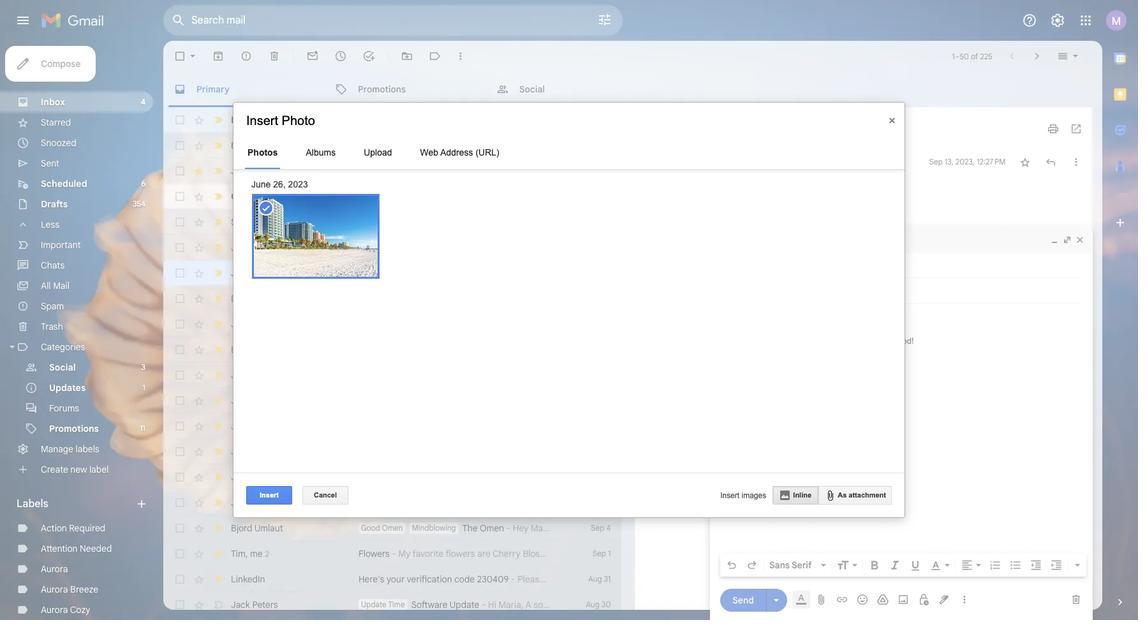 Task type: describe. For each thing, give the bounding box(es) containing it.
2 i from the left
[[479, 471, 481, 483]]

row containing jack peters
[[163, 592, 621, 617]]

rock ghost: broadway
[[359, 267, 450, 279]]

attention needed
[[41, 543, 112, 554]]

archive image
[[212, 50, 225, 63]]

needed
[[80, 543, 112, 554]]

umlaut down the primary tab
[[256, 114, 287, 126]]

row containing tim
[[163, 541, 621, 566]]

settings image
[[1050, 13, 1065, 28]]

1 jeremy miller row from the top
[[163, 362, 621, 388]]

good omen
[[361, 523, 403, 533]]

spam
[[41, 300, 64, 312]]

your
[[387, 573, 405, 585]]

2 jacob from the top
[[231, 497, 256, 508]]

updates
[[49, 382, 86, 394]]

row containing google
[[163, 184, 621, 209]]

230409
[[477, 573, 509, 585]]

labels navigation
[[0, 41, 163, 620]]

happy hour
[[359, 242, 407, 253]]

comedy
[[464, 165, 496, 177]]

tim , me 2
[[231, 548, 269, 559]]

required
[[69, 522, 105, 534]]

james for seventh row from the top of the main content containing primary's important according to google magic. switch
[[231, 471, 258, 483]]

31
[[604, 574, 611, 584]]

important according to google magic. switch for brad klo row
[[212, 292, 225, 305]]

miller for important according to google magic. switch associated with second jeremy miller row from the bottom
[[263, 369, 285, 381]]

compose
[[41, 58, 81, 70]]

1 i from the left
[[421, 471, 423, 483]]

labels heading
[[17, 498, 135, 510]]

update inside update time software update -
[[361, 600, 386, 609]]

2 jacob simon from the top
[[231, 497, 283, 508]]

food for thought
[[431, 140, 501, 151]]

sep 4
[[591, 523, 611, 533]]

action required link
[[41, 522, 105, 534]]

30
[[602, 600, 611, 609]]

scheduled
[[41, 178, 87, 189]]

software
[[411, 599, 447, 610]]

rock
[[359, 267, 378, 279]]

peters
[[252, 599, 278, 610]]

simon for 4th important according to google magic. switch from the bottom
[[258, 497, 283, 508]]

6 row from the top
[[163, 260, 621, 286]]

1 jeremy from the top
[[231, 369, 261, 381]]

new
[[70, 464, 87, 475]]

sunny
[[231, 216, 255, 227]]

me for tim
[[250, 548, 263, 559]]

google
[[231, 191, 262, 202]]

the omen -
[[462, 522, 513, 534]]

3 inside "james , me , bjord 3"
[[303, 166, 307, 176]]

flowers
[[359, 548, 390, 559]]

1 bjord umlaut from the top
[[231, 114, 287, 126]]

security alert
[[359, 191, 418, 202]]

promotions tab
[[325, 71, 485, 107]]

sent link
[[41, 158, 59, 169]]

11 inside labels navigation
[[140, 424, 145, 433]]

2 for tim
[[265, 549, 269, 558]]

social inside labels navigation
[[49, 362, 76, 373]]

social inside tab
[[519, 83, 545, 95]]

social link
[[49, 362, 76, 373]]

not important switch
[[212, 598, 225, 611]]

leftfielder
[[254, 242, 296, 253]]

umlaut up "james , me , bjord 3"
[[254, 140, 283, 151]]

search mail image
[[167, 9, 190, 32]]

klo
[[252, 293, 265, 304]]

13,
[[945, 157, 953, 166]]

important according to google magic. switch for row containing sunny
[[212, 216, 225, 228]]

all mail
[[41, 280, 69, 292]]

jeremy miller for important according to google magic. switch for first jeremy miller row from the bottom of the main content containing primary
[[231, 446, 285, 457]]

promotions inside tab
[[358, 83, 406, 95]]

aurora cozy
[[41, 604, 90, 616]]

, up the 'sunny , me 2'
[[275, 165, 277, 176]]

good
[[361, 523, 380, 533]]

, for tim
[[245, 548, 248, 559]]

add to tasks image
[[362, 50, 375, 63]]

chats
[[41, 260, 65, 271]]

tim
[[231, 548, 245, 559]]

7 important according to google magic. switch from the top
[[212, 318, 225, 330]]

create
[[41, 464, 68, 475]]

tab list containing primary
[[163, 71, 1102, 107]]

food for food
[[361, 140, 379, 150]]

elroy
[[359, 165, 379, 177]]

sep for sep 4
[[591, 523, 604, 533]]

toggle split pane mode image
[[1056, 50, 1069, 63]]

important according to google magic. switch for row containing tim
[[212, 547, 225, 560]]

update time software update -
[[361, 599, 488, 610]]

aug 30
[[586, 600, 611, 609]]

action
[[41, 522, 67, 534]]

elroy schwartz: american comedy and television writer.
[[359, 165, 581, 177]]

breeze
[[70, 584, 98, 595]]

all
[[41, 280, 51, 292]]

4 bjord umlaut from the top
[[231, 522, 283, 534]]

trash
[[41, 321, 63, 332]]

6
[[141, 179, 145, 188]]

12:27 pm
[[977, 157, 1006, 166]]

writer.
[[556, 165, 581, 177]]

sent
[[41, 158, 59, 169]]

important according to google magic. switch for seventh row from the top of the main content containing primary
[[212, 471, 225, 484]]

starred
[[41, 117, 71, 128]]

2 bjord umlaut from the top
[[231, 140, 283, 151]]

primary
[[196, 83, 229, 95]]

1 jacob simon row from the top
[[163, 311, 621, 337]]

3 inside labels navigation
[[141, 362, 145, 372]]

the
[[462, 522, 478, 534]]

1 inside row
[[608, 549, 611, 558]]

would
[[451, 471, 476, 483]]

7 row from the top
[[163, 464, 621, 490]]

advanced search options image
[[592, 7, 617, 33]]

sep 13, 2023, 12:27 pm cell
[[929, 156, 1006, 168]]

jerry
[[231, 242, 252, 253]]

james peterson for seventh row from the top of the main content containing primary
[[231, 471, 296, 483]]

umlaut down klo in the top of the page
[[254, 344, 283, 355]]

jeremy miller for important according to google magic. switch associated with second jeremy miller row from the bottom
[[231, 369, 285, 381]]

james for important according to google magic. switch associated with sixth row from the top
[[231, 267, 258, 279]]

important according to google magic. switch for first jeremy miller row from the bottom of the main content containing primary
[[212, 445, 225, 458]]

linkedin
[[231, 573, 265, 585]]

drafts
[[41, 198, 68, 210]]

snooze image
[[334, 50, 347, 63]]

label
[[89, 464, 109, 475]]

omen for the
[[480, 522, 504, 534]]

rock ghost: broadway link
[[359, 267, 551, 279]]

- down 230409
[[482, 599, 486, 610]]

- right the
[[506, 522, 510, 534]]

2 jeremy row from the top
[[163, 413, 621, 439]]

williams?
[[359, 471, 396, 483]]

here's
[[359, 573, 384, 585]]

peterson for sixth row from the top
[[260, 267, 296, 279]]

for
[[454, 140, 465, 151]]

james , me , bjord 3
[[231, 165, 307, 176]]

aurora breeze
[[41, 584, 98, 595]]

, for james
[[258, 165, 260, 176]]

inbox
[[41, 96, 65, 108]]

aurora for aurora cozy
[[41, 604, 68, 616]]

forums
[[49, 403, 79, 414]]



Task type: locate. For each thing, give the bounding box(es) containing it.
manage labels link
[[41, 443, 99, 455]]

sep for sep 13, 2023, 12:27 pm
[[929, 157, 943, 166]]

4 inside row
[[606, 523, 611, 533]]

food left for
[[431, 140, 452, 151]]

important according to google magic. switch inside bjord umlaut row
[[212, 343, 225, 356]]

inbox link
[[41, 96, 65, 108]]

1 vertical spatial aug
[[586, 600, 600, 609]]

chats link
[[41, 260, 65, 271]]

row up time
[[163, 566, 621, 592]]

jacob simon up tim , me 2
[[231, 497, 283, 508]]

me
[[262, 165, 275, 176], [689, 170, 700, 179], [260, 216, 272, 227], [250, 548, 263, 559]]

- right flowers
[[392, 548, 396, 559]]

main content containing primary
[[163, 41, 1102, 620]]

important according to google magic. switch for 2nd jeremy row from the bottom
[[212, 394, 225, 407]]

sep left the 13,
[[929, 157, 943, 166]]

2 vertical spatial james
[[231, 471, 258, 483]]

sep 13, 2023, 12:27 pm
[[929, 157, 1006, 166]]

sep for sep 1
[[592, 549, 606, 558]]

update down code
[[450, 599, 479, 610]]

jack
[[231, 599, 250, 610]]

1 vertical spatial 1
[[608, 549, 611, 558]]

important according to google magic. switch for 1st bjord umlaut row from the bottom
[[212, 343, 225, 356]]

row containing sunny
[[163, 209, 621, 235]]

row up 'ghost:'
[[163, 235, 621, 260]]

sep 11
[[590, 472, 611, 482]]

mail
[[53, 280, 69, 292]]

2 peterson from the top
[[260, 471, 296, 483]]

row up schwartz:
[[163, 133, 621, 158]]

be's?
[[483, 471, 505, 483]]

jacob simon
[[231, 318, 283, 330], [231, 497, 283, 508]]

0 vertical spatial miller
[[263, 369, 285, 381]]

jerry leftfielder
[[231, 242, 296, 253]]

james peterson
[[231, 267, 296, 279], [231, 471, 296, 483]]

all mail link
[[41, 280, 69, 292]]

makeup link
[[359, 216, 551, 228]]

2 inside tim , me 2
[[265, 549, 269, 558]]

11 important according to google magic. switch from the top
[[212, 420, 225, 432]]

15 important according to google magic. switch from the top
[[212, 522, 225, 535]]

schwartz:
[[381, 165, 421, 177]]

2 vertical spatial aurora
[[41, 604, 68, 616]]

1 horizontal spatial i
[[479, 471, 481, 483]]

main content
[[163, 41, 1102, 620]]

0 vertical spatial 11
[[140, 424, 145, 433]]

row up good omen
[[163, 464, 621, 490]]

jeremy row
[[163, 388, 621, 413], [163, 413, 621, 439]]

bjord umlaut down klo in the top of the page
[[231, 344, 283, 355]]

to me
[[680, 170, 700, 179]]

1 jacob from the top
[[231, 318, 256, 330]]

sep
[[929, 157, 943, 166], [590, 472, 603, 482], [591, 523, 604, 533], [592, 549, 606, 558]]

important according to google magic. switch inside brad klo row
[[212, 292, 225, 305]]

1 inside labels navigation
[[143, 383, 145, 392]]

16 important according to google magic. switch from the top
[[212, 547, 225, 560]]

1 bjord umlaut row from the top
[[163, 107, 621, 133]]

2 right tim
[[265, 549, 269, 558]]

1 vertical spatial miller
[[263, 446, 285, 457]]

umlaut up tim , me 2
[[254, 522, 283, 534]]

me right "sunny"
[[260, 216, 272, 227]]

row up your
[[163, 541, 621, 566]]

0 vertical spatial aug
[[588, 574, 602, 584]]

snoozed
[[41, 137, 76, 149]]

2 miller from the top
[[263, 446, 285, 457]]

trash link
[[41, 321, 63, 332]]

1 horizontal spatial 2
[[275, 217, 279, 227]]

forums link
[[49, 403, 79, 414]]

me right tim
[[250, 548, 263, 559]]

primary tab
[[163, 71, 323, 107]]

important according to google magic. switch for row containing google
[[212, 190, 225, 203]]

happy
[[359, 242, 385, 253]]

2 jeremy miller from the top
[[231, 446, 285, 457]]

row down security alert
[[163, 209, 621, 235]]

1 horizontal spatial update
[[450, 599, 479, 610]]

2 simon from the top
[[258, 497, 283, 508]]

sep up sep 4 in the right of the page
[[590, 472, 603, 482]]

manage
[[41, 443, 73, 455]]

4 inside labels navigation
[[141, 97, 145, 107]]

1 vertical spatial james
[[231, 267, 258, 279]]

delete image
[[268, 50, 281, 63]]

jacob simon down klo in the top of the page
[[231, 318, 283, 330]]

thought
[[467, 140, 501, 151]]

1 vertical spatial jacob simon row
[[163, 490, 621, 515]]

sunny , me 2
[[231, 216, 279, 227]]

0 vertical spatial jeremy miller row
[[163, 362, 621, 388]]

create new label
[[41, 464, 109, 475]]

jeremy miller row
[[163, 362, 621, 388], [163, 439, 621, 464]]

brad klo row
[[163, 286, 621, 311]]

2 for sunny
[[275, 217, 279, 227]]

9 important according to google magic. switch from the top
[[212, 369, 225, 381]]

2 jeremy from the top
[[231, 395, 260, 406]]

2 jeremy miller row from the top
[[163, 439, 621, 464]]

brad
[[231, 293, 250, 304]]

1 vertical spatial 4
[[606, 523, 611, 533]]

1 jeremy miller from the top
[[231, 369, 285, 381]]

2 jacob simon row from the top
[[163, 490, 621, 515]]

williams? - will i am's? would i be's?
[[359, 471, 505, 483]]

jacob simon row up good omen
[[163, 490, 621, 515]]

0 vertical spatial social
[[519, 83, 545, 95]]

1 row from the top
[[163, 133, 621, 158]]

1 vertical spatial promotions
[[49, 423, 99, 434]]

less
[[41, 219, 59, 230]]

social
[[519, 83, 545, 95], [49, 362, 76, 373]]

11 row from the top
[[163, 592, 621, 617]]

me for sunny
[[260, 216, 272, 227]]

food for food for thought
[[431, 140, 452, 151]]

action required
[[41, 522, 105, 534]]

1 vertical spatial jacob simon
[[231, 497, 283, 508]]

5 important according to google magic. switch from the top
[[212, 267, 225, 279]]

0 vertical spatial aurora
[[41, 563, 68, 575]]

report spam image
[[240, 50, 253, 63]]

1 important according to google magic. switch from the top
[[212, 139, 225, 152]]

miller
[[263, 369, 285, 381], [263, 446, 285, 457]]

simon up tim , me 2
[[258, 497, 283, 508]]

jacob simon row down 'ghost:'
[[163, 311, 621, 337]]

0 vertical spatial bjord umlaut row
[[163, 107, 621, 133]]

1 vertical spatial 11
[[605, 472, 611, 482]]

will
[[405, 471, 419, 483]]

row
[[163, 133, 621, 158], [163, 158, 621, 184], [163, 184, 621, 209], [163, 209, 621, 235], [163, 235, 621, 260], [163, 260, 621, 286], [163, 464, 621, 490], [163, 515, 621, 541], [163, 541, 621, 566], [163, 566, 621, 592], [163, 592, 621, 617]]

sep up sep 1
[[591, 523, 604, 533]]

1 james from the top
[[231, 165, 258, 176]]

1 vertical spatial 2
[[265, 549, 269, 558]]

0 horizontal spatial food
[[361, 140, 379, 150]]

0 vertical spatial 1
[[143, 383, 145, 392]]

important according to google magic. switch for second jeremy miller row from the bottom
[[212, 369, 225, 381]]

8 row from the top
[[163, 515, 621, 541]]

1 horizontal spatial promotions
[[358, 83, 406, 95]]

aurora cozy link
[[41, 604, 90, 616]]

1 jacob simon from the top
[[231, 318, 283, 330]]

jacob up tim
[[231, 497, 256, 508]]

aug for aug 31
[[588, 574, 602, 584]]

0 vertical spatial jacob simon
[[231, 318, 283, 330]]

0 vertical spatial jacob simon row
[[163, 311, 621, 337]]

important according to google magic. switch for row containing jerry leftfielder
[[212, 241, 225, 254]]

3 aurora from the top
[[41, 604, 68, 616]]

create new label link
[[41, 464, 109, 475]]

3 jeremy from the top
[[231, 420, 260, 432]]

1 jeremy row from the top
[[163, 388, 621, 413]]

0 vertical spatial simon
[[258, 318, 283, 330]]

2 up leftfielder
[[275, 217, 279, 227]]

aurora down attention
[[41, 563, 68, 575]]

code
[[454, 573, 475, 585]]

1 horizontal spatial 3
[[303, 166, 307, 176]]

1
[[143, 383, 145, 392], [608, 549, 611, 558]]

0 horizontal spatial 3
[[141, 362, 145, 372]]

important according to google magic. switch for sixth row from the top
[[212, 267, 225, 279]]

i right will
[[421, 471, 423, 483]]

1 vertical spatial jeremy miller row
[[163, 439, 621, 464]]

important according to google magic. switch
[[212, 139, 225, 152], [212, 190, 225, 203], [212, 216, 225, 228], [212, 241, 225, 254], [212, 267, 225, 279], [212, 292, 225, 305], [212, 318, 225, 330], [212, 343, 225, 356], [212, 369, 225, 381], [212, 394, 225, 407], [212, 420, 225, 432], [212, 445, 225, 458], [212, 471, 225, 484], [212, 496, 225, 509], [212, 522, 225, 535], [212, 547, 225, 560], [212, 573, 225, 586]]

sep for sep 11
[[590, 472, 603, 482]]

social tab
[[486, 71, 647, 107]]

promotions inside labels navigation
[[49, 423, 99, 434]]

aurora for aurora breeze
[[41, 584, 68, 595]]

less button
[[0, 214, 153, 235]]

bjord umlaut row up interesting
[[163, 107, 621, 133]]

1 vertical spatial peterson
[[260, 471, 296, 483]]

1 horizontal spatial 11
[[605, 472, 611, 482]]

1 vertical spatial james peterson
[[231, 471, 296, 483]]

flowers -
[[359, 548, 398, 559]]

tab list
[[1102, 41, 1138, 574], [163, 71, 1102, 107]]

17 important according to google magic. switch from the top
[[212, 573, 225, 586]]

1 aurora from the top
[[41, 563, 68, 575]]

elroy schwartz: american comedy and television writer. link
[[359, 165, 581, 177]]

1 james peterson from the top
[[231, 267, 296, 279]]

omen for good
[[382, 523, 403, 533]]

aug 31
[[588, 574, 611, 584]]

2 important according to google magic. switch from the top
[[212, 190, 225, 203]]

sep inside cell
[[929, 157, 943, 166]]

aug left 31
[[588, 574, 602, 584]]

categories link
[[41, 341, 85, 353]]

snoozed link
[[41, 137, 76, 149]]

1 horizontal spatial 4
[[606, 523, 611, 533]]

1 simon from the top
[[258, 318, 283, 330]]

13 important according to google magic. switch from the top
[[212, 471, 225, 484]]

1 vertical spatial jeremy miller
[[231, 446, 285, 457]]

11 inside row
[[605, 472, 611, 482]]

updates link
[[49, 382, 86, 394]]

aurora down aurora breeze
[[41, 604, 68, 616]]

bjord umlaut up "james , me , bjord 3"
[[231, 140, 283, 151]]

broadway
[[409, 267, 450, 279]]

1 horizontal spatial social
[[519, 83, 545, 95]]

james
[[231, 165, 258, 176], [231, 267, 258, 279], [231, 471, 258, 483]]

6 important according to google magic. switch from the top
[[212, 292, 225, 305]]

14 important according to google magic. switch from the top
[[212, 496, 225, 509]]

main menu image
[[15, 13, 31, 28]]

mindblowing
[[412, 523, 456, 533]]

0 horizontal spatial 2
[[265, 549, 269, 558]]

1 vertical spatial jacob
[[231, 497, 256, 508]]

bjord umlaut up tim , me 2
[[231, 522, 283, 534]]

2 james from the top
[[231, 267, 258, 279]]

0 vertical spatial peterson
[[260, 267, 296, 279]]

i left be's?
[[479, 471, 481, 483]]

0 vertical spatial jeremy miller
[[231, 369, 285, 381]]

,
[[258, 165, 260, 176], [275, 165, 277, 176], [255, 216, 257, 227], [245, 548, 248, 559]]

1 miller from the top
[[263, 369, 285, 381]]

james peterson for sixth row from the top
[[231, 267, 296, 279]]

television
[[516, 165, 554, 177]]

and
[[498, 165, 514, 177]]

3
[[303, 166, 307, 176], [141, 362, 145, 372]]

simon down klo in the top of the page
[[258, 318, 283, 330]]

3 james from the top
[[231, 471, 258, 483]]

3 row from the top
[[163, 184, 621, 209]]

1 vertical spatial bjord umlaut row
[[163, 337, 621, 362]]

scheduled link
[[41, 178, 87, 189]]

- right 230409
[[511, 573, 515, 585]]

older image
[[1031, 50, 1044, 63]]

promotions down add to tasks icon
[[358, 83, 406, 95]]

manage labels
[[41, 443, 99, 455]]

row containing james
[[163, 158, 621, 184]]

0 vertical spatial james peterson
[[231, 267, 296, 279]]

10 important according to google magic. switch from the top
[[212, 394, 225, 407]]

row down hour
[[163, 260, 621, 286]]

2 james peterson from the top
[[231, 471, 296, 483]]

labels
[[17, 498, 48, 510]]

- left will
[[398, 471, 402, 483]]

0 horizontal spatial social
[[49, 362, 76, 373]]

, up linkedin
[[245, 548, 248, 559]]

omen right the good
[[382, 523, 403, 533]]

1 horizontal spatial food
[[431, 140, 452, 151]]

peterson for seventh row from the top of the main content containing primary
[[260, 471, 296, 483]]

row containing linkedin
[[163, 566, 621, 592]]

security alert link
[[359, 190, 551, 203]]

1 vertical spatial simon
[[258, 497, 283, 508]]

None search field
[[163, 5, 623, 36]]

row down your
[[163, 592, 621, 617]]

drafts link
[[41, 198, 68, 210]]

5 row from the top
[[163, 235, 621, 260]]

row down schwartz:
[[163, 184, 621, 209]]

aurora for aurora link
[[41, 563, 68, 575]]

row containing jerry leftfielder
[[163, 235, 621, 260]]

aurora breeze link
[[41, 584, 98, 595]]

10 row from the top
[[163, 566, 621, 592]]

1 horizontal spatial 1
[[608, 549, 611, 558]]

me right to
[[689, 170, 700, 179]]

0 vertical spatial 2
[[275, 217, 279, 227]]

354
[[133, 199, 145, 209]]

row up security alert
[[163, 158, 621, 184]]

2 bjord umlaut row from the top
[[163, 337, 621, 362]]

0 horizontal spatial 11
[[140, 424, 145, 433]]

labels
[[76, 443, 99, 455]]

alert
[[398, 191, 418, 202]]

0 horizontal spatial omen
[[382, 523, 403, 533]]

1 vertical spatial aurora
[[41, 584, 68, 595]]

spam link
[[41, 300, 64, 312]]

12 important according to google magic. switch from the top
[[212, 445, 225, 458]]

0 vertical spatial james
[[231, 165, 258, 176]]

0 vertical spatial jacob
[[231, 318, 256, 330]]

jack peters
[[231, 599, 278, 610]]

i
[[421, 471, 423, 483], [479, 471, 481, 483]]

important
[[41, 239, 81, 251]]

1 vertical spatial 3
[[141, 362, 145, 372]]

aurora down aurora link
[[41, 584, 68, 595]]

1 peterson from the top
[[260, 267, 296, 279]]

bjord
[[231, 114, 254, 126], [231, 140, 252, 151], [279, 165, 301, 176], [231, 344, 252, 355], [231, 522, 252, 534]]

jacob down brad
[[231, 318, 256, 330]]

4 jeremy from the top
[[231, 446, 261, 457]]

security
[[359, 191, 395, 202]]

0 horizontal spatial 1
[[143, 383, 145, 392]]

1 horizontal spatial omen
[[480, 522, 504, 534]]

jacob simon row
[[163, 311, 621, 337], [163, 490, 621, 515]]

2 aurora from the top
[[41, 584, 68, 595]]

important according to google magic. switch for row containing linkedin
[[212, 573, 225, 586]]

important link
[[41, 239, 81, 251]]

food up the "elroy"
[[361, 140, 379, 150]]

bjord umlaut row
[[163, 107, 621, 133], [163, 337, 621, 362]]

2 row from the top
[[163, 158, 621, 184]]

, up google
[[258, 165, 260, 176]]

3 bjord umlaut from the top
[[231, 344, 283, 355]]

simon for 11th important according to google magic. switch from the bottom
[[258, 318, 283, 330]]

jeremy
[[231, 369, 261, 381], [231, 395, 260, 406], [231, 420, 260, 432], [231, 446, 261, 457]]

, for sunny
[[255, 216, 257, 227]]

miller for important according to google magic. switch for first jeremy miller row from the bottom of the main content containing primary
[[263, 446, 285, 457]]

row up flowers -
[[163, 515, 621, 541]]

8 important according to google magic. switch from the top
[[212, 343, 225, 356]]

update left time
[[361, 600, 386, 609]]

aurora link
[[41, 563, 68, 575]]

aurora
[[41, 563, 68, 575], [41, 584, 68, 595], [41, 604, 68, 616]]

2 inside the 'sunny , me 2'
[[275, 217, 279, 227]]

omen right the
[[480, 522, 504, 534]]

1 vertical spatial social
[[49, 362, 76, 373]]

me for james
[[262, 165, 275, 176]]

simon
[[258, 318, 283, 330], [258, 497, 283, 508]]

here's your verification code 230409 -
[[359, 573, 517, 585]]

attention
[[41, 543, 77, 554]]

bjord umlaut down the primary tab
[[231, 114, 287, 126]]

omen
[[480, 522, 504, 534], [382, 523, 403, 533]]

makeup
[[359, 216, 391, 228]]

brad klo
[[231, 293, 265, 304]]

0 vertical spatial promotions
[[358, 83, 406, 95]]

interesting
[[388, 140, 425, 150]]

sep up aug 31
[[592, 549, 606, 558]]

-
[[398, 471, 402, 483], [506, 522, 510, 534], [392, 548, 396, 559], [511, 573, 515, 585], [482, 599, 486, 610]]

important according to google magic. switch for 8th row from the top of the main content containing primary
[[212, 522, 225, 535]]

promotions up manage labels
[[49, 423, 99, 434]]

, up 'jerry leftfielder'
[[255, 216, 257, 227]]

4 row from the top
[[163, 209, 621, 235]]

0 horizontal spatial 4
[[141, 97, 145, 107]]

important mainly because it was sent directly to you. switch
[[212, 114, 225, 126]]

0 horizontal spatial promotions
[[49, 423, 99, 434]]

3 important according to google magic. switch from the top
[[212, 216, 225, 228]]

0 vertical spatial 3
[[303, 166, 307, 176]]

0 horizontal spatial update
[[361, 600, 386, 609]]

4 important according to google magic. switch from the top
[[212, 241, 225, 254]]

aug left "30"
[[586, 600, 600, 609]]

0 horizontal spatial i
[[421, 471, 423, 483]]

aug for aug 30
[[586, 600, 600, 609]]

important mainly because you often read messages with this label. switch
[[212, 165, 225, 177]]

0 vertical spatial 4
[[141, 97, 145, 107]]

bjord umlaut row down brad klo row
[[163, 337, 621, 362]]

me right important mainly because you often read messages with this label. 'switch'
[[262, 165, 275, 176]]

Not starred checkbox
[[1018, 156, 1031, 168]]

important according to google magic. switch for 11th row from the bottom
[[212, 139, 225, 152]]

9 row from the top
[[163, 541, 621, 566]]

important according to google magic. switch for second jeremy row from the top
[[212, 420, 225, 432]]



Task type: vqa. For each thing, say whether or not it's contained in the screenshot.
leftmost omen
yes



